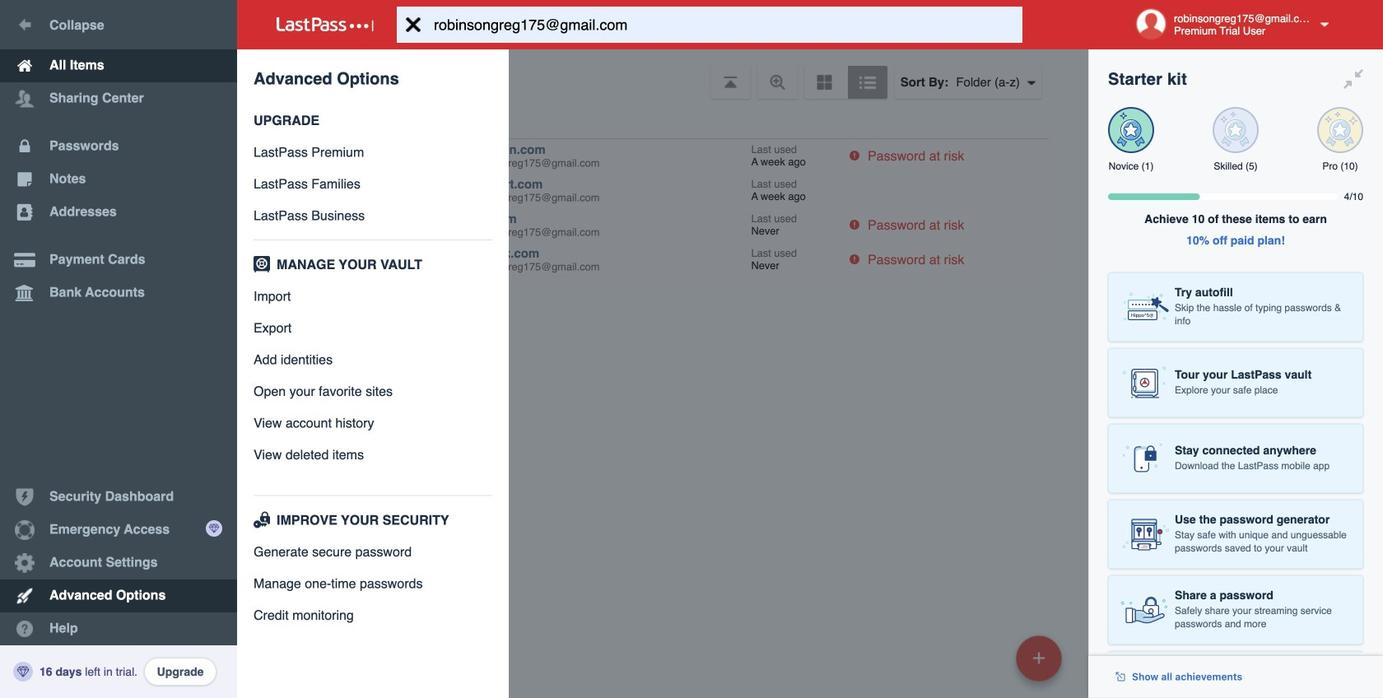 Task type: describe. For each thing, give the bounding box(es) containing it.
improve your security image
[[250, 512, 273, 528]]

vault options navigation
[[237, 49, 1089, 99]]

Search search field
[[397, 7, 1055, 43]]

new item navigation
[[1011, 631, 1072, 699]]



Task type: locate. For each thing, give the bounding box(es) containing it.
manage your vault image
[[250, 256, 273, 273]]

clear search image
[[397, 7, 430, 43]]

main navigation navigation
[[0, 0, 237, 699]]

lastpass image
[[277, 17, 374, 32]]

new item image
[[1034, 653, 1045, 664]]

search my vault text field
[[397, 7, 1055, 43]]



Task type: vqa. For each thing, say whether or not it's contained in the screenshot.
The Vault Options navigation
yes



